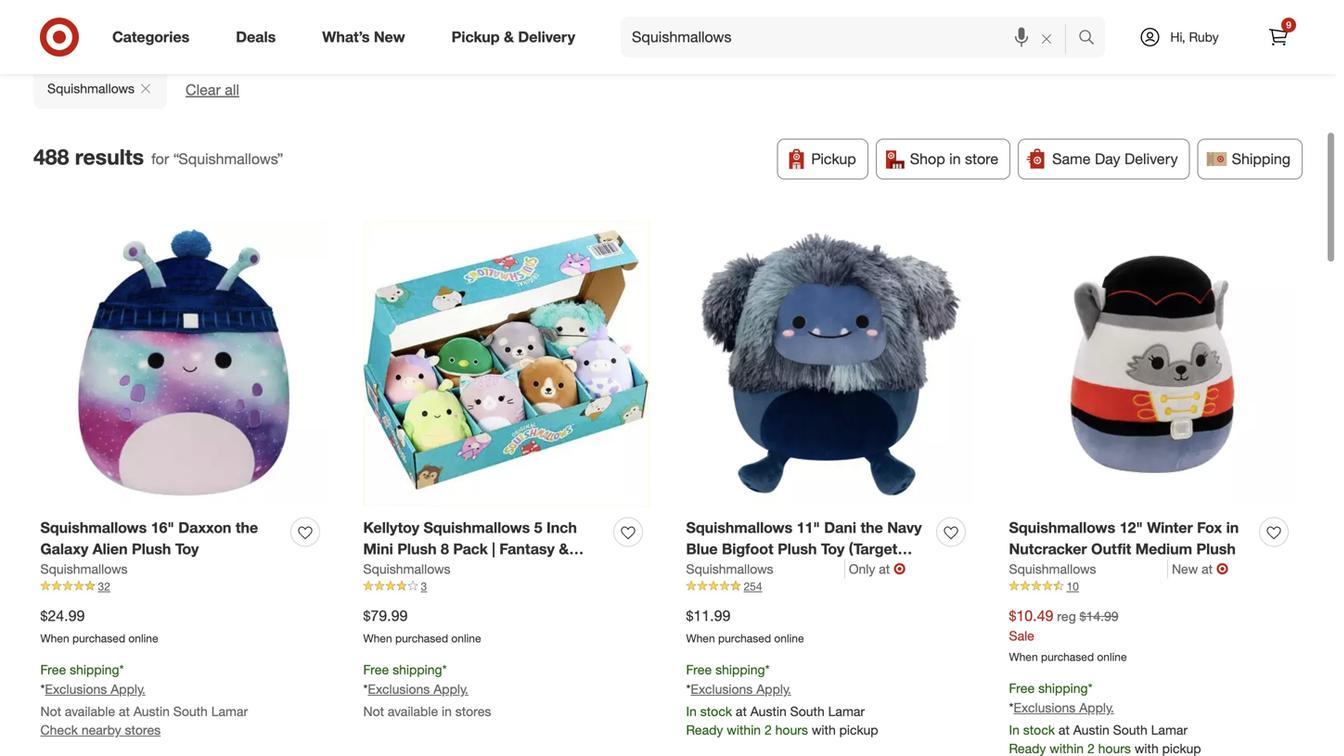 Task type: locate. For each thing, give the bounding box(es) containing it.
squishmallows link up 3
[[363, 560, 451, 579]]

exclusions inside free shipping * * exclusions apply.
[[1014, 700, 1076, 716]]

apply. inside the free shipping * * exclusions apply. in stock at  austin south lamar ready within 2 hours with pickup
[[757, 681, 792, 698]]

austin down free shipping * * exclusions apply.
[[1074, 722, 1110, 738]]

austin
[[134, 704, 170, 720], [751, 704, 787, 720], [1074, 722, 1110, 738]]

¬ down (target at the right of the page
[[894, 560, 906, 578]]

apply. for $24.99
[[111, 681, 146, 698]]

only at ¬
[[849, 560, 906, 578]]

in down free shipping * * exclusions apply.
[[1010, 722, 1020, 738]]

in left store in the right top of the page
[[950, 150, 961, 168]]

0 horizontal spatial deals
[[236, 28, 276, 46]]

squishmallows down bigfoot
[[686, 561, 774, 577]]

0 horizontal spatial stores
[[125, 722, 161, 738]]

2 available from the left
[[388, 704, 438, 720]]

what's new link
[[307, 17, 429, 58]]

same
[[1053, 150, 1091, 168]]

squishmallows link
[[40, 560, 128, 579], [363, 560, 451, 579], [686, 560, 846, 579], [1010, 560, 1169, 579]]

when down $24.99
[[40, 632, 69, 645]]

2 (1) from the left
[[311, 27, 328, 46]]

1 vertical spatial &
[[559, 540, 569, 558]]

south
[[173, 704, 208, 720], [791, 704, 825, 720], [1114, 722, 1148, 738]]

1 plush from the left
[[132, 540, 171, 558]]

(1) for filter (1)
[[114, 27, 131, 46]]

the inside squishmallows 16" daxxon the galaxy alien plush toy
[[236, 519, 258, 537]]

11"
[[797, 519, 820, 537]]

exclusions
[[45, 681, 107, 698], [368, 681, 430, 698], [691, 681, 753, 698], [1014, 700, 1076, 716]]

shipping inside free shipping * * exclusions apply.
[[1039, 681, 1089, 697]]

the inside squishmallows 11" dani the navy blue bigfoot plush toy (target exclusive)
[[861, 519, 884, 537]]

* up ready
[[686, 681, 691, 698]]

exclusions for $79.99
[[368, 681, 430, 698]]

the
[[236, 519, 258, 537], [861, 519, 884, 537]]

0 horizontal spatial in
[[442, 704, 452, 720]]

lamar
[[211, 704, 248, 720], [829, 704, 865, 720], [1152, 722, 1188, 738]]

2 not from the left
[[363, 704, 384, 720]]

lamar for squishmallows 16" daxxon the galaxy alien plush toy
[[211, 704, 248, 720]]

1 not from the left
[[40, 704, 61, 720]]

$79.99
[[363, 607, 408, 625]]

0 horizontal spatial lamar
[[211, 704, 248, 720]]

when for $79.99
[[363, 632, 392, 645]]

1 horizontal spatial &
[[559, 540, 569, 558]]

1 horizontal spatial pickup
[[812, 150, 857, 168]]

available for $24.99
[[65, 704, 115, 720]]

when inside $24.99 when purchased online
[[40, 632, 69, 645]]

south inside the free shipping * * exclusions apply. in stock at  austin south lamar ready within 2 hours with pickup
[[791, 704, 825, 720]]

filter (1) button
[[33, 16, 146, 57]]

brand
[[264, 27, 306, 46]]

apply.
[[111, 681, 146, 698], [434, 681, 469, 698], [757, 681, 792, 698], [1080, 700, 1115, 716]]

shipping for $11.99
[[716, 662, 765, 678]]

shipping down $10.49 reg $14.99 sale when purchased online
[[1039, 681, 1089, 697]]

the for dani
[[861, 519, 884, 537]]

austin inside free shipping * * exclusions apply. not available at austin south lamar check nearby stores
[[134, 704, 170, 720]]

austin inside the free shipping * * exclusions apply. in stock at  austin south lamar ready within 2 hours with pickup
[[751, 704, 787, 720]]

exclusions for $24.99
[[45, 681, 107, 698]]

0 horizontal spatial pickup
[[452, 28, 500, 46]]

online up the free shipping * * exclusions apply. in stock at  austin south lamar ready within 2 hours with pickup
[[775, 632, 804, 645]]

pickup & delivery link
[[436, 17, 599, 58]]

lamar inside free shipping * * exclusions apply. not available at austin south lamar check nearby stores
[[211, 704, 248, 720]]

free down sale
[[1010, 681, 1035, 697]]

free inside the free shipping * * exclusions apply. not available in stores
[[363, 662, 389, 678]]

day
[[1095, 150, 1121, 168]]

* down the $79.99 when purchased online
[[442, 662, 447, 678]]

1 horizontal spatial new
[[1172, 561, 1199, 577]]

2 ¬ from the left
[[1217, 560, 1229, 578]]

free inside free shipping * * exclusions apply. not available at austin south lamar check nearby stores
[[40, 662, 66, 678]]

reg
[[1058, 608, 1077, 625]]

0 horizontal spatial in
[[686, 704, 697, 720]]

lamar inside the free shipping * * exclusions apply. in stock at  austin south lamar ready within 2 hours with pickup
[[829, 704, 865, 720]]

purchased down $24.99
[[72, 632, 125, 645]]

mini
[[363, 540, 393, 558]]

squishmallows up pack
[[424, 519, 530, 537]]

available down the $79.99 when purchased online
[[388, 704, 438, 720]]

* down the $11.99 when purchased online
[[765, 662, 770, 678]]

exclusions down the $79.99 when purchased online
[[368, 681, 430, 698]]

delivery inside button
[[1125, 150, 1179, 168]]

in
[[950, 150, 961, 168], [1227, 519, 1239, 537], [442, 704, 452, 720]]

pickup
[[452, 28, 500, 46], [812, 150, 857, 168]]

plush left 8 at the left
[[398, 540, 437, 558]]

plush down the 16"
[[132, 540, 171, 558]]

plush down fox
[[1197, 540, 1236, 558]]

stock down free shipping * * exclusions apply.
[[1024, 722, 1056, 738]]

squishmallows down filter (1) button
[[47, 80, 135, 97]]

purchased down $79.99
[[395, 632, 448, 645]]

purchased inside $24.99 when purchased online
[[72, 632, 125, 645]]

in inside the free shipping * * exclusions apply. in stock at  austin south lamar ready within 2 hours with pickup
[[686, 704, 697, 720]]

deals inside button
[[368, 27, 405, 46]]

squishmallows 12" winter fox in nutcracker outfit medium plush image
[[1010, 220, 1296, 507], [1010, 220, 1296, 507]]

online for $24.99
[[128, 632, 158, 645]]

squishmallows
[[47, 80, 135, 97], [40, 519, 147, 537], [424, 519, 530, 537], [686, 519, 793, 537], [1010, 519, 1116, 537], [40, 561, 128, 577], [363, 561, 451, 577], [686, 561, 774, 577], [1010, 561, 1097, 577]]

1 vertical spatial new
[[1172, 561, 1199, 577]]

0 horizontal spatial stock
[[701, 704, 732, 720]]

2 the from the left
[[861, 519, 884, 537]]

new down medium
[[1172, 561, 1199, 577]]

4 plush from the left
[[1197, 540, 1236, 558]]

1 vertical spatial delivery
[[1125, 150, 1179, 168]]

exclusions up check
[[45, 681, 107, 698]]

488
[[33, 144, 69, 170]]

apply. up the nearby on the bottom of the page
[[111, 681, 146, 698]]

in
[[686, 704, 697, 720], [1010, 722, 1020, 738]]

in up ready
[[686, 704, 697, 720]]

0 horizontal spatial the
[[236, 519, 258, 537]]

the up (target at the right of the page
[[861, 519, 884, 537]]

squishmallows up bigfoot
[[686, 519, 793, 537]]

clear
[[186, 81, 221, 99]]

4 squishmallows link from the left
[[1010, 560, 1169, 579]]

online up the free shipping * * exclusions apply. not available in stores at the bottom of page
[[452, 632, 481, 645]]

squishmallows 11" dani the navy blue bigfoot plush toy (target exclusive) image
[[686, 220, 973, 507], [686, 220, 973, 507]]

0 vertical spatial in
[[950, 150, 961, 168]]

$24.99 when purchased online
[[40, 607, 158, 645]]

deals for 'deals' button
[[368, 27, 405, 46]]

squishmallows down nutcracker
[[1010, 561, 1097, 577]]

all
[[225, 81, 239, 99]]

sale
[[1010, 628, 1035, 644]]

shipping for $79.99
[[393, 662, 442, 678]]

toy inside squishmallows 16" daxxon the galaxy alien plush toy
[[175, 540, 199, 558]]

0 horizontal spatial toy
[[175, 540, 199, 558]]

2 vertical spatial in
[[442, 704, 452, 720]]

squishmallows up alien
[[40, 519, 147, 537]]

online inside the $11.99 when purchased online
[[775, 632, 804, 645]]

available for $79.99
[[388, 704, 438, 720]]

0 horizontal spatial &
[[504, 28, 514, 46]]

stores
[[456, 704, 491, 720], [125, 722, 161, 738]]

3 plush from the left
[[778, 540, 817, 558]]

2 horizontal spatial austin
[[1074, 722, 1110, 738]]

¬
[[894, 560, 906, 578], [1217, 560, 1229, 578]]

when
[[40, 632, 69, 645], [363, 632, 392, 645], [686, 632, 715, 645], [1010, 650, 1038, 664]]

apply. up 2
[[757, 681, 792, 698]]

stock up ready
[[701, 704, 732, 720]]

free inside free shipping * * exclusions apply.
[[1010, 681, 1035, 697]]

new right what's
[[374, 28, 405, 46]]

online down '$14.99'
[[1098, 650, 1127, 664]]

1 ¬ from the left
[[894, 560, 906, 578]]

0 vertical spatial pickup
[[452, 28, 500, 46]]

0 horizontal spatial south
[[173, 704, 208, 720]]

apply. up in stock at  austin south lamar
[[1080, 700, 1115, 716]]

plush inside squishmallows 16" daxxon the galaxy alien plush toy
[[132, 540, 171, 558]]

at inside "only at ¬"
[[879, 561, 890, 577]]

1 toy from the left
[[175, 540, 199, 558]]

new
[[374, 28, 405, 46], [1172, 561, 1199, 577]]

1 horizontal spatial (1)
[[311, 27, 328, 46]]

1 vertical spatial pickup
[[812, 150, 857, 168]]

& down inch
[[559, 540, 569, 558]]

1 horizontal spatial in
[[950, 150, 961, 168]]

squishmallows up nutcracker
[[1010, 519, 1116, 537]]

when down $79.99
[[363, 632, 392, 645]]

the right daxxon
[[236, 519, 258, 537]]

10
[[1067, 580, 1079, 593]]

deals
[[368, 27, 405, 46], [236, 28, 276, 46]]

2 plush from the left
[[398, 540, 437, 558]]

plush down 11"
[[778, 540, 817, 558]]

(1) right filter
[[114, 27, 131, 46]]

1 horizontal spatial in
[[1010, 722, 1020, 738]]

age button
[[511, 16, 569, 57]]

1 horizontal spatial deals
[[368, 27, 405, 46]]

not inside the free shipping * * exclusions apply. not available in stores
[[363, 704, 384, 720]]

squishmallows inside squishmallows 11" dani the navy blue bigfoot plush toy (target exclusive)
[[686, 519, 793, 537]]

1 horizontal spatial lamar
[[829, 704, 865, 720]]

price button
[[647, 16, 712, 57]]

squishmallows link up 10
[[1010, 560, 1169, 579]]

exclusions apply. link down the $79.99 when purchased online
[[368, 681, 469, 698]]

&
[[504, 28, 514, 46], [559, 540, 569, 558]]

online for $11.99
[[775, 632, 804, 645]]

2 horizontal spatial in
[[1227, 519, 1239, 537]]

shipping inside the free shipping * * exclusions apply. not available in stores
[[393, 662, 442, 678]]

stores inside free shipping * * exclusions apply. not available at austin south lamar check nearby stores
[[125, 722, 161, 738]]

south inside free shipping * * exclusions apply. not available at austin south lamar check nearby stores
[[173, 704, 208, 720]]

apply. down the $79.99 when purchased online
[[434, 681, 469, 698]]

stores inside the free shipping * * exclusions apply. not available in stores
[[456, 704, 491, 720]]

squishmallows link up 32
[[40, 560, 128, 579]]

shop
[[910, 150, 946, 168]]

available
[[65, 704, 115, 720], [388, 704, 438, 720]]

delivery for pickup & delivery
[[518, 28, 576, 46]]

when inside the $79.99 when purchased online
[[363, 632, 392, 645]]

pickup inside button
[[812, 150, 857, 168]]

1 vertical spatial in
[[1227, 519, 1239, 537]]

1 horizontal spatial south
[[791, 704, 825, 720]]

0 vertical spatial stores
[[456, 704, 491, 720]]

when inside $10.49 reg $14.99 sale when purchased online
[[1010, 650, 1038, 664]]

not for $79.99
[[363, 704, 384, 720]]

at up the nearby on the bottom of the page
[[119, 704, 130, 720]]

What can we help you find? suggestions appear below search field
[[621, 17, 1083, 58]]

kellytoy squishmallows 5 inch mini plush 8 pack | fantasy & wildlife image
[[363, 220, 650, 507], [363, 220, 650, 507]]

purchased for $24.99
[[72, 632, 125, 645]]

free down '$11.99' at the right of the page
[[686, 662, 712, 678]]

apply. for $11.99
[[757, 681, 792, 698]]

shipping down the $79.99 when purchased online
[[393, 662, 442, 678]]

blue
[[686, 540, 718, 558]]

height button
[[428, 16, 503, 57]]

at right only on the right
[[879, 561, 890, 577]]

(1) for brand (1)
[[311, 27, 328, 46]]

online inside $24.99 when purchased online
[[128, 632, 158, 645]]

2 toy from the left
[[821, 540, 845, 558]]

16"
[[151, 519, 174, 537]]

32 link
[[40, 579, 327, 595]]

toy
[[175, 540, 199, 558], [821, 540, 845, 558]]

2 horizontal spatial south
[[1114, 722, 1148, 738]]

32
[[98, 580, 110, 593]]

free shipping * * exclusions apply. not available in stores
[[363, 662, 491, 720]]

purchased down "reg"
[[1042, 650, 1095, 664]]

exclusions apply. link
[[45, 681, 146, 698], [368, 681, 469, 698], [691, 681, 792, 698], [1014, 700, 1115, 716]]

clear all
[[186, 81, 239, 99]]

available inside free shipping * * exclusions apply. not available at austin south lamar check nearby stores
[[65, 704, 115, 720]]

1 horizontal spatial stock
[[1024, 722, 1056, 738]]

austin for $24.99
[[134, 704, 170, 720]]

0 horizontal spatial available
[[65, 704, 115, 720]]

2 horizontal spatial lamar
[[1152, 722, 1188, 738]]

exclusions apply. link up the nearby on the bottom of the page
[[45, 681, 146, 698]]

at up within
[[736, 704, 747, 720]]

shipping down the $11.99 when purchased online
[[716, 662, 765, 678]]

0 horizontal spatial not
[[40, 704, 61, 720]]

exclusions inside free shipping * * exclusions apply. not available at austin south lamar check nearby stores
[[45, 681, 107, 698]]

1 the from the left
[[236, 519, 258, 537]]

filter (1)
[[74, 27, 131, 46]]

¬ down fox
[[1217, 560, 1229, 578]]

austin up check nearby stores button
[[134, 704, 170, 720]]

when inside the $11.99 when purchased online
[[686, 632, 715, 645]]

delivery right day
[[1125, 150, 1179, 168]]

0 horizontal spatial (1)
[[114, 27, 131, 46]]

nearby
[[82, 722, 121, 738]]

shipping down $24.99 when purchased online
[[70, 662, 119, 678]]

exclusions apply. link up within
[[691, 681, 792, 698]]

toy down daxxon
[[175, 540, 199, 558]]

deals for deals link
[[236, 28, 276, 46]]

exclusions inside the free shipping * * exclusions apply. not available in stores
[[368, 681, 430, 698]]

plush inside squishmallows 11" dani the navy blue bigfoot plush toy (target exclusive)
[[778, 540, 817, 558]]

austin up 2
[[751, 704, 787, 720]]

apply. inside free shipping * * exclusions apply.
[[1080, 700, 1115, 716]]

toy inside squishmallows 11" dani the navy blue bigfoot plush toy (target exclusive)
[[821, 540, 845, 558]]

toy down dani
[[821, 540, 845, 558]]

deals left 'height'
[[368, 27, 405, 46]]

height
[[444, 27, 488, 46]]

1 horizontal spatial not
[[363, 704, 384, 720]]

plush inside kellytoy squishmallows 5 inch mini plush 8 pack | fantasy & wildlife
[[398, 540, 437, 558]]

available up check nearby stores button
[[65, 704, 115, 720]]

pickup for pickup
[[812, 150, 857, 168]]

shipping inside free shipping * * exclusions apply. not available at austin south lamar check nearby stores
[[70, 662, 119, 678]]

not inside free shipping * * exclusions apply. not available at austin south lamar check nearby stores
[[40, 704, 61, 720]]

free down $24.99
[[40, 662, 66, 678]]

when down sale
[[1010, 650, 1038, 664]]

in inside button
[[950, 150, 961, 168]]

squishmallows button
[[33, 68, 167, 109]]

delivery left type "button"
[[518, 28, 576, 46]]

type button
[[576, 16, 639, 57]]

price
[[663, 27, 696, 46]]

1 vertical spatial in
[[1010, 722, 1020, 738]]

2
[[765, 722, 772, 738]]

1 horizontal spatial the
[[861, 519, 884, 537]]

0 horizontal spatial delivery
[[518, 28, 576, 46]]

south for $11.99
[[791, 704, 825, 720]]

purchased down '$11.99' at the right of the page
[[719, 632, 771, 645]]

at inside the free shipping * * exclusions apply. in stock at  austin south lamar ready within 2 hours with pickup
[[736, 704, 747, 720]]

exclusions inside the free shipping * * exclusions apply. in stock at  austin south lamar ready within 2 hours with pickup
[[691, 681, 753, 698]]

(1) right brand
[[311, 27, 328, 46]]

purchased for $79.99
[[395, 632, 448, 645]]

1 vertical spatial stores
[[125, 722, 161, 738]]

*
[[119, 662, 124, 678], [442, 662, 447, 678], [765, 662, 770, 678], [1089, 681, 1093, 697], [40, 681, 45, 698], [363, 681, 368, 698], [686, 681, 691, 698], [1010, 700, 1014, 716]]

10 link
[[1010, 579, 1296, 595]]

in down the $79.99 when purchased online
[[442, 704, 452, 720]]

0 horizontal spatial austin
[[134, 704, 170, 720]]

online up free shipping * * exclusions apply. not available at austin south lamar check nearby stores
[[128, 632, 158, 645]]

0 vertical spatial in
[[686, 704, 697, 720]]

1 horizontal spatial delivery
[[1125, 150, 1179, 168]]

deals up the all on the left top of the page
[[236, 28, 276, 46]]

squishmallows link up 254 on the right bottom of the page
[[686, 560, 846, 579]]

3 squishmallows link from the left
[[686, 560, 846, 579]]

at
[[879, 561, 890, 577], [1202, 561, 1213, 577], [119, 704, 130, 720], [736, 704, 747, 720], [1059, 722, 1070, 738]]

9 link
[[1259, 17, 1300, 58]]

exclusions up in stock at  austin south lamar
[[1014, 700, 1076, 716]]

(1) inside button
[[114, 27, 131, 46]]

0 horizontal spatial new
[[374, 28, 405, 46]]

shipping
[[70, 662, 119, 678], [393, 662, 442, 678], [716, 662, 765, 678], [1039, 681, 1089, 697]]

pickup button
[[777, 139, 869, 180]]

exclusions up ready
[[691, 681, 753, 698]]

fantasy
[[500, 540, 555, 558]]

available inside the free shipping * * exclusions apply. not available in stores
[[388, 704, 438, 720]]

shipping for $24.99
[[70, 662, 119, 678]]

apply. inside the free shipping * * exclusions apply. not available in stores
[[434, 681, 469, 698]]

1 horizontal spatial austin
[[751, 704, 787, 720]]

in right fox
[[1227, 519, 1239, 537]]

(target
[[849, 540, 898, 558]]

1 (1) from the left
[[114, 27, 131, 46]]

squishmallows 16" daxxon the galaxy alien plush toy image
[[40, 220, 327, 507], [40, 220, 327, 507]]

apply. inside free shipping * * exclusions apply. not available at austin south lamar check nearby stores
[[111, 681, 146, 698]]

0 horizontal spatial ¬
[[894, 560, 906, 578]]

at down free shipping * * exclusions apply.
[[1059, 722, 1070, 738]]

purchased inside the $11.99 when purchased online
[[719, 632, 771, 645]]

exclusions for $11.99
[[691, 681, 753, 698]]

free shipping * * exclusions apply. in stock at  austin south lamar ready within 2 hours with pickup
[[686, 662, 879, 738]]

1 horizontal spatial available
[[388, 704, 438, 720]]

0 vertical spatial stock
[[701, 704, 732, 720]]

1 horizontal spatial ¬
[[1217, 560, 1229, 578]]

categories link
[[97, 17, 213, 58]]

shipping inside the free shipping * * exclusions apply. in stock at  austin south lamar ready within 2 hours with pickup
[[716, 662, 765, 678]]

pickup & delivery
[[452, 28, 576, 46]]

3
[[421, 580, 427, 593]]

when down '$11.99' at the right of the page
[[686, 632, 715, 645]]

online inside the $79.99 when purchased online
[[452, 632, 481, 645]]

0 vertical spatial delivery
[[518, 28, 576, 46]]

& left age
[[504, 28, 514, 46]]

plush
[[132, 540, 171, 558], [398, 540, 437, 558], [778, 540, 817, 558], [1197, 540, 1236, 558]]

1 horizontal spatial stores
[[456, 704, 491, 720]]

ruby
[[1190, 29, 1219, 45]]

free inside the free shipping * * exclusions apply. in stock at  austin south lamar ready within 2 hours with pickup
[[686, 662, 712, 678]]

3 link
[[363, 579, 650, 595]]

results
[[75, 144, 144, 170]]

free down $79.99
[[363, 662, 389, 678]]

categories
[[112, 28, 190, 46]]

purchased inside the $79.99 when purchased online
[[395, 632, 448, 645]]

at down fox
[[1202, 561, 1213, 577]]

1 horizontal spatial toy
[[821, 540, 845, 558]]

1 available from the left
[[65, 704, 115, 720]]



Task type: describe. For each thing, give the bounding box(es) containing it.
exclusions apply. link for $79.99
[[368, 681, 469, 698]]

squishmallows up 3
[[363, 561, 451, 577]]

squishmallows inside squishmallows 16" daxxon the galaxy alien plush toy
[[40, 519, 147, 537]]

squishmallows 16" daxxon the galaxy alien plush toy
[[40, 519, 258, 558]]

2 squishmallows link from the left
[[363, 560, 451, 579]]

squishmallows 12" winter fox in nutcracker outfit medium plush
[[1010, 519, 1239, 558]]

$11.99 when purchased online
[[686, 607, 804, 645]]

online for $79.99
[[452, 632, 481, 645]]

$10.49 reg $14.99 sale when purchased online
[[1010, 607, 1127, 664]]

when for $24.99
[[40, 632, 69, 645]]

254
[[744, 580, 763, 593]]

hi, ruby
[[1171, 29, 1219, 45]]

12"
[[1120, 519, 1143, 537]]

0 vertical spatial new
[[374, 28, 405, 46]]

squishmallows up 32
[[40, 561, 128, 577]]

daxxon
[[178, 519, 232, 537]]

with
[[812, 722, 836, 738]]

check
[[40, 722, 78, 738]]

fox
[[1198, 519, 1223, 537]]

1 squishmallows link from the left
[[40, 560, 128, 579]]

squishmallows inside kellytoy squishmallows 5 inch mini plush 8 pack | fantasy & wildlife
[[424, 519, 530, 537]]

deals button
[[352, 16, 421, 57]]

254 link
[[686, 579, 973, 595]]

same day delivery
[[1053, 150, 1179, 168]]

shop in store button
[[876, 139, 1011, 180]]

"squishmallows"
[[173, 150, 283, 168]]

free for $24.99
[[40, 662, 66, 678]]

at inside free shipping * * exclusions apply. not available at austin south lamar check nearby stores
[[119, 704, 130, 720]]

filter
[[74, 27, 110, 46]]

type
[[592, 27, 624, 46]]

nutcracker
[[1010, 540, 1088, 558]]

galaxy
[[40, 540, 88, 558]]

squishmallows 12" winter fox in nutcracker outfit medium plush link
[[1010, 518, 1253, 560]]

shipping
[[1232, 150, 1291, 168]]

hours
[[776, 722, 808, 738]]

exclusions apply. link for $24.99
[[45, 681, 146, 698]]

$79.99 when purchased online
[[363, 607, 481, 645]]

squishmallows inside 'button'
[[47, 80, 135, 97]]

& inside kellytoy squishmallows 5 inch mini plush 8 pack | fantasy & wildlife
[[559, 540, 569, 558]]

9
[[1287, 19, 1292, 31]]

outfit
[[1092, 540, 1132, 558]]

|
[[492, 540, 496, 558]]

delivery for same day delivery
[[1125, 150, 1179, 168]]

what's
[[322, 28, 370, 46]]

at inside new at ¬
[[1202, 561, 1213, 577]]

$14.99
[[1080, 608, 1119, 625]]

same day delivery button
[[1019, 139, 1191, 180]]

* down $79.99
[[363, 681, 368, 698]]

kellytoy
[[363, 519, 420, 537]]

squishmallows 11" dani the navy blue bigfoot plush toy (target exclusive) link
[[686, 518, 930, 580]]

¬ for squishmallows 11" dani the navy blue bigfoot plush toy (target exclusive)
[[894, 560, 906, 578]]

squishmallows 16" daxxon the galaxy alien plush toy link
[[40, 518, 284, 560]]

brand (1)
[[264, 27, 328, 46]]

for
[[151, 150, 169, 168]]

* up check
[[40, 681, 45, 698]]

medium
[[1136, 540, 1193, 558]]

wildlife
[[363, 561, 415, 580]]

bigfoot
[[722, 540, 774, 558]]

purchased inside $10.49 reg $14.99 sale when purchased online
[[1042, 650, 1095, 664]]

kellytoy squishmallows 5 inch mini plush 8 pack | fantasy & wildlife link
[[363, 518, 607, 580]]

only
[[849, 561, 876, 577]]

kellytoy squishmallows 5 inch mini plush 8 pack | fantasy & wildlife
[[363, 519, 577, 580]]

lamar for squishmallows 11" dani the navy blue bigfoot plush toy (target exclusive)
[[829, 704, 865, 720]]

what's new
[[322, 28, 405, 46]]

squishmallows inside squishmallows 12" winter fox in nutcracker outfit medium plush
[[1010, 519, 1116, 537]]

$11.99
[[686, 607, 731, 625]]

in inside squishmallows 12" winter fox in nutcracker outfit medium plush
[[1227, 519, 1239, 537]]

clear all button
[[186, 79, 239, 101]]

ready
[[686, 722, 724, 738]]

0 vertical spatial &
[[504, 28, 514, 46]]

search
[[1070, 30, 1115, 48]]

purchased for $11.99
[[719, 632, 771, 645]]

free for $11.99
[[686, 662, 712, 678]]

apply. for $79.99
[[434, 681, 469, 698]]

search button
[[1070, 17, 1115, 61]]

pickup for pickup & delivery
[[452, 28, 500, 46]]

in inside the free shipping * * exclusions apply. not available in stores
[[442, 704, 452, 720]]

* down $24.99 when purchased online
[[119, 662, 124, 678]]

exclusive)
[[686, 561, 757, 580]]

deals link
[[220, 17, 299, 58]]

exclusions apply. link for $11.99
[[691, 681, 792, 698]]

* down sale
[[1010, 700, 1014, 716]]

south for $24.99
[[173, 704, 208, 720]]

free shipping * * exclusions apply. not available at austin south lamar check nearby stores
[[40, 662, 248, 738]]

new at ¬
[[1172, 560, 1229, 578]]

* up in stock at  austin south lamar
[[1089, 681, 1093, 697]]

$24.99
[[40, 607, 85, 625]]

squishmallows 11" dani the navy blue bigfoot plush toy (target exclusive)
[[686, 519, 922, 580]]

exclusions apply. link up in stock at  austin south lamar
[[1014, 700, 1115, 716]]

dani
[[825, 519, 857, 537]]

online inside $10.49 reg $14.99 sale when purchased online
[[1098, 650, 1127, 664]]

¬ for squishmallows 12" winter fox in nutcracker outfit medium plush
[[1217, 560, 1229, 578]]

shipping button
[[1198, 139, 1303, 180]]

pack
[[453, 540, 488, 558]]

8
[[441, 540, 449, 558]]

pickup
[[840, 722, 879, 738]]

488 results for "squishmallows"
[[33, 144, 283, 170]]

in stock at  austin south lamar
[[1010, 722, 1188, 738]]

shop in store
[[910, 150, 999, 168]]

$10.49
[[1010, 607, 1054, 625]]

hi,
[[1171, 29, 1186, 45]]

when for $11.99
[[686, 632, 715, 645]]

navy
[[888, 519, 922, 537]]

within
[[727, 722, 761, 738]]

new inside new at ¬
[[1172, 561, 1199, 577]]

1 vertical spatial stock
[[1024, 722, 1056, 738]]

winter
[[1148, 519, 1194, 537]]

the for daxxon
[[236, 519, 258, 537]]

not for $24.99
[[40, 704, 61, 720]]

alien
[[93, 540, 128, 558]]

free for $79.99
[[363, 662, 389, 678]]

stock inside the free shipping * * exclusions apply. in stock at  austin south lamar ready within 2 hours with pickup
[[701, 704, 732, 720]]

plush inside squishmallows 12" winter fox in nutcracker outfit medium plush
[[1197, 540, 1236, 558]]

austin for $11.99
[[751, 704, 787, 720]]



Task type: vqa. For each thing, say whether or not it's contained in the screenshot.
Squishmallows 16" Daxxon the Galaxy Alien Plush Toy
yes



